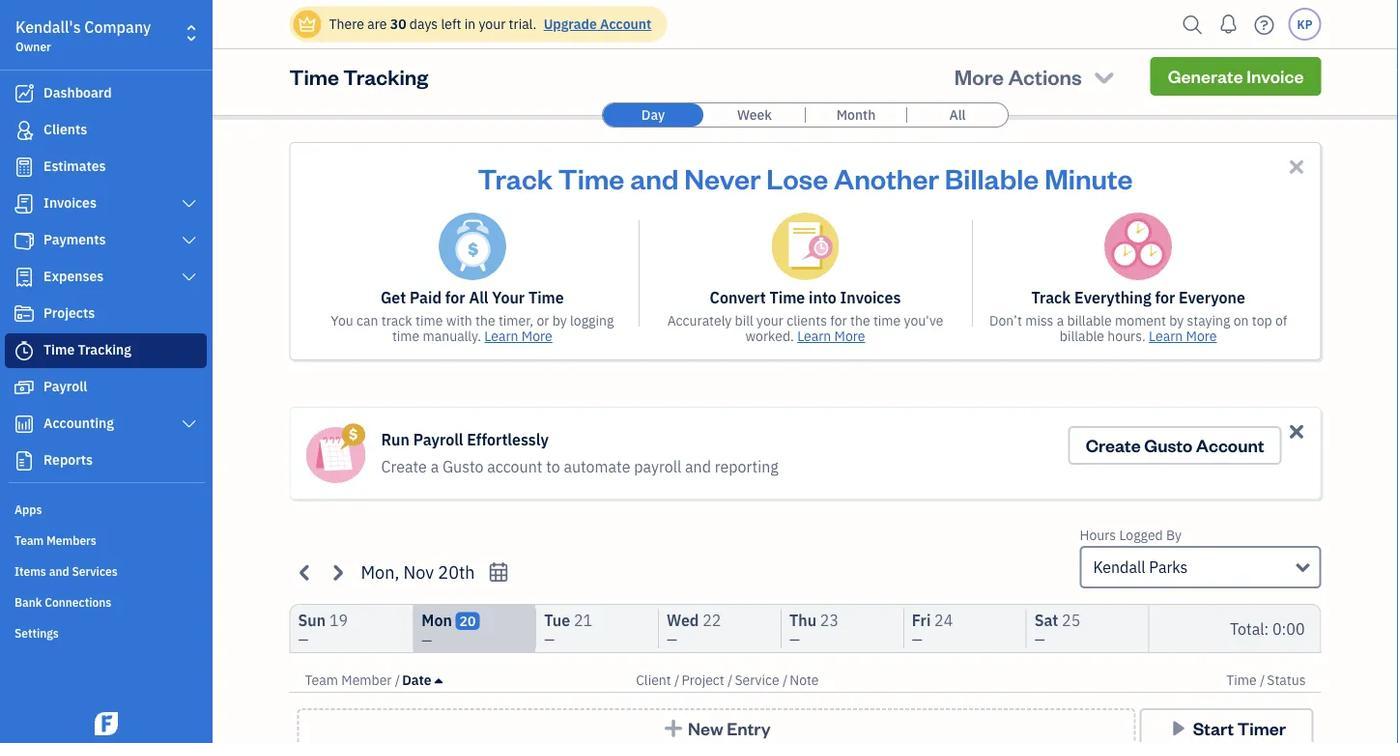 Task type: locate. For each thing, give the bounding box(es) containing it.
— inside fri 24 —
[[912, 631, 923, 649]]

chevron large down image inside invoices link
[[180, 196, 198, 212]]

settings link
[[5, 617, 207, 646]]

a left account
[[431, 457, 439, 477]]

0 vertical spatial tracking
[[343, 62, 428, 90]]

for for all
[[445, 288, 465, 308]]

month
[[836, 106, 876, 124]]

— down the mon
[[422, 632, 432, 650]]

account right upgrade
[[600, 15, 652, 33]]

team left member
[[305, 672, 338, 689]]

invoice
[[1247, 65, 1304, 87]]

/ left status
[[1260, 672, 1265, 689]]

— left 22
[[667, 631, 677, 649]]

main element
[[0, 0, 261, 743]]

0 horizontal spatial all
[[469, 288, 488, 308]]

1 horizontal spatial for
[[830, 312, 847, 330]]

/ left service at the right
[[728, 672, 733, 689]]

time inside time tracking link
[[43, 341, 75, 358]]

and right items
[[49, 563, 69, 579]]

4 / from the left
[[783, 672, 788, 689]]

1 vertical spatial invoices
[[840, 288, 901, 308]]

2 horizontal spatial and
[[685, 457, 711, 477]]

a right miss
[[1057, 312, 1064, 330]]

team down apps
[[14, 532, 44, 548]]

0 vertical spatial time tracking
[[289, 62, 428, 90]]

1 / from the left
[[395, 672, 400, 689]]

1 horizontal spatial your
[[757, 312, 784, 330]]

with
[[446, 312, 472, 330]]

time tracking link
[[5, 333, 207, 368]]

chevron large down image
[[180, 196, 198, 212], [180, 270, 198, 285], [180, 416, 198, 432]]

time tracking down projects link
[[43, 341, 131, 358]]

1 vertical spatial all
[[469, 288, 488, 308]]

0 horizontal spatial by
[[552, 312, 567, 330]]

billable left hours.
[[1060, 328, 1105, 345]]

1 horizontal spatial account
[[1196, 434, 1264, 457]]

expenses link
[[5, 260, 207, 295]]

mon
[[422, 611, 452, 631]]

the for invoices
[[850, 312, 870, 330]]

2 horizontal spatial learn
[[1149, 328, 1183, 345]]

projects
[[43, 304, 95, 322]]

2 learn from the left
[[797, 328, 831, 345]]

the right clients
[[850, 312, 870, 330]]

time tracking down there at the top left of page
[[289, 62, 428, 90]]

— inside sat 25 —
[[1035, 631, 1045, 649]]

gusto inside run payroll effortlessly create a gusto account to automate payroll and reporting
[[443, 457, 484, 477]]

kendall parks
[[1093, 558, 1188, 578]]

— left the "23" on the bottom of the page
[[789, 631, 800, 649]]

automate
[[564, 457, 630, 477]]

learn more for invoices
[[797, 328, 865, 345]]

week link
[[704, 103, 805, 127]]

in
[[464, 15, 476, 33]]

can
[[357, 312, 378, 330]]

service link
[[735, 672, 783, 689]]

team inside team members link
[[14, 532, 44, 548]]

0 horizontal spatial a
[[431, 457, 439, 477]]

0 horizontal spatial time tracking
[[43, 341, 131, 358]]

track time and never lose another billable minute
[[478, 160, 1133, 196]]

3 learn from the left
[[1149, 328, 1183, 345]]

mon, nov 20th
[[361, 561, 475, 584]]

member
[[341, 672, 392, 689]]

all left your
[[469, 288, 488, 308]]

1 horizontal spatial learn
[[797, 328, 831, 345]]

1 vertical spatial a
[[431, 457, 439, 477]]

track everything for everyone
[[1032, 288, 1245, 308]]

gusto left account
[[443, 457, 484, 477]]

day
[[641, 106, 665, 124]]

2 learn more from the left
[[797, 328, 865, 345]]

1 chevron large down image from the top
[[180, 196, 198, 212]]

1 vertical spatial payroll
[[413, 430, 463, 450]]

accurately
[[667, 312, 732, 330]]

you can track time with the timer, or by logging time manually.
[[331, 312, 614, 345]]

create
[[1086, 434, 1141, 457], [381, 457, 427, 477]]

by
[[1166, 527, 1182, 544]]

1 vertical spatial track
[[1032, 288, 1071, 308]]

/ right client
[[674, 672, 680, 689]]

you've
[[904, 312, 943, 330]]

learn
[[484, 328, 518, 345], [797, 328, 831, 345], [1149, 328, 1183, 345]]

invoices right into
[[840, 288, 901, 308]]

chevron large down image up reports link
[[180, 416, 198, 432]]

— inside tue 21 —
[[544, 631, 555, 649]]

tracking inside the main element
[[78, 341, 131, 358]]

0 vertical spatial payroll
[[43, 377, 87, 395]]

1 horizontal spatial and
[[630, 160, 679, 196]]

invoice image
[[13, 194, 36, 214]]

entry
[[727, 717, 771, 740]]

invoices link
[[5, 186, 207, 221]]

learn more down into
[[797, 328, 865, 345]]

status
[[1267, 672, 1306, 689]]

time right the timer icon
[[43, 341, 75, 358]]

items and services link
[[5, 556, 207, 585]]

chevron large down image up chevron large down image
[[180, 196, 198, 212]]

— inside wed 22 —
[[667, 631, 677, 649]]

1 vertical spatial time tracking
[[43, 341, 131, 358]]

client
[[636, 672, 671, 689]]

— left '25'
[[1035, 631, 1045, 649]]

chevron large down image for accounting
[[180, 416, 198, 432]]

0 vertical spatial account
[[600, 15, 652, 33]]

chevron large down image inside expenses link
[[180, 270, 198, 285]]

chevrondown image
[[1091, 63, 1118, 90]]

0 horizontal spatial payroll
[[43, 377, 87, 395]]

1 learn more from the left
[[484, 328, 552, 345]]

settings
[[14, 625, 59, 641]]

more down everyone
[[1186, 328, 1217, 345]]

payroll link
[[5, 370, 207, 405]]

by inside the don't miss a billable moment by staying on top of billable hours.
[[1169, 312, 1184, 330]]

kendall's
[[15, 17, 81, 37]]

wed 22 —
[[667, 611, 721, 649]]

by left staying at the right
[[1169, 312, 1184, 330]]

next day image
[[326, 562, 348, 584]]

— inside mon 20 —
[[422, 632, 432, 650]]

1 horizontal spatial the
[[850, 312, 870, 330]]

learn more down everyone
[[1149, 328, 1217, 345]]

2 horizontal spatial for
[[1155, 288, 1175, 308]]

for up with
[[445, 288, 465, 308]]

0 horizontal spatial invoices
[[43, 194, 97, 212]]

more for track everything for everyone
[[1186, 328, 1217, 345]]

notifications image
[[1213, 5, 1244, 43]]

go to help image
[[1249, 10, 1280, 39]]

kp button
[[1289, 8, 1321, 41]]

items
[[14, 563, 46, 579]]

are
[[367, 15, 387, 33]]

kendall
[[1093, 558, 1146, 578]]

0 vertical spatial team
[[14, 532, 44, 548]]

0 horizontal spatial the
[[475, 312, 495, 330]]

create inside button
[[1086, 434, 1141, 457]]

learn more down your
[[484, 328, 552, 345]]

/ left note
[[783, 672, 788, 689]]

1 vertical spatial tracking
[[78, 341, 131, 358]]

/ left date at the left of page
[[395, 672, 400, 689]]

more for convert time into invoices
[[834, 328, 865, 345]]

chevron large down image for invoices
[[180, 196, 198, 212]]

create inside run payroll effortlessly create a gusto account to automate payroll and reporting
[[381, 457, 427, 477]]

payment image
[[13, 231, 36, 250]]

— for sun
[[298, 631, 309, 649]]

track up get paid for all your time image
[[478, 160, 553, 196]]

— for sat
[[1035, 631, 1045, 649]]

time left you've
[[873, 312, 901, 330]]

1 horizontal spatial gusto
[[1144, 434, 1193, 457]]

1 vertical spatial account
[[1196, 434, 1264, 457]]

1 horizontal spatial track
[[1032, 288, 1071, 308]]

1 vertical spatial chevron large down image
[[180, 270, 198, 285]]

0 horizontal spatial account
[[600, 15, 652, 33]]

learn right hours.
[[1149, 328, 1183, 345]]

billable
[[945, 160, 1039, 196]]

there
[[329, 15, 364, 33]]

convert time into invoices image
[[772, 213, 839, 281]]

invoices up payments
[[43, 194, 97, 212]]

1 horizontal spatial learn more
[[797, 328, 865, 345]]

— left 19
[[298, 631, 309, 649]]

— left 24
[[912, 631, 923, 649]]

2 horizontal spatial learn more
[[1149, 328, 1217, 345]]

bank
[[14, 594, 42, 610]]

more up "all" link
[[954, 62, 1004, 90]]

more actions
[[954, 62, 1082, 90]]

into
[[809, 288, 837, 308]]

1 the from the left
[[475, 312, 495, 330]]

time left status link
[[1226, 672, 1257, 689]]

effortlessly
[[467, 430, 549, 450]]

create down run
[[381, 457, 427, 477]]

:
[[1264, 619, 1269, 639]]

1 horizontal spatial a
[[1057, 312, 1064, 330]]

payroll up accounting
[[43, 377, 87, 395]]

1 horizontal spatial time tracking
[[289, 62, 428, 90]]

time tracking
[[289, 62, 428, 90], [43, 341, 131, 358]]

account left close icon
[[1196, 434, 1264, 457]]

for up 'moment'
[[1155, 288, 1175, 308]]

your
[[479, 15, 506, 33], [757, 312, 784, 330]]

track for track everything for everyone
[[1032, 288, 1071, 308]]

0 horizontal spatial gusto
[[443, 457, 484, 477]]

project
[[682, 672, 725, 689]]

for down into
[[830, 312, 847, 330]]

all down more actions
[[949, 106, 966, 124]]

1 horizontal spatial all
[[949, 106, 966, 124]]

more down your
[[522, 328, 552, 345]]

2 vertical spatial and
[[49, 563, 69, 579]]

1 horizontal spatial create
[[1086, 434, 1141, 457]]

chevron large down image down chevron large down image
[[180, 270, 198, 285]]

2 vertical spatial chevron large down image
[[180, 416, 198, 432]]

day link
[[603, 103, 703, 127]]

0 horizontal spatial for
[[445, 288, 465, 308]]

1 learn from the left
[[484, 328, 518, 345]]

0 vertical spatial chevron large down image
[[180, 196, 198, 212]]

1 vertical spatial your
[[757, 312, 784, 330]]

learn down into
[[797, 328, 831, 345]]

3 learn more from the left
[[1149, 328, 1217, 345]]

learn for invoices
[[797, 328, 831, 345]]

the inside 'you can track time with the timer, or by logging time manually.'
[[475, 312, 495, 330]]

payroll right run
[[413, 430, 463, 450]]

wed
[[667, 611, 699, 631]]

thu
[[789, 611, 817, 631]]

2 by from the left
[[1169, 312, 1184, 330]]

your right "bill"
[[757, 312, 784, 330]]

0 vertical spatial all
[[949, 106, 966, 124]]

learn more for everyone
[[1149, 328, 1217, 345]]

timer
[[1238, 717, 1286, 740]]

1 horizontal spatial invoices
[[840, 288, 901, 308]]

timer image
[[13, 341, 36, 360]]

1 horizontal spatial payroll
[[413, 430, 463, 450]]

gusto
[[1144, 434, 1193, 457], [443, 457, 484, 477]]

2 chevron large down image from the top
[[180, 270, 198, 285]]

1 vertical spatial and
[[685, 457, 711, 477]]

— inside 'thu 23 —'
[[789, 631, 800, 649]]

company
[[84, 17, 151, 37]]

0 horizontal spatial team
[[14, 532, 44, 548]]

clients
[[787, 312, 827, 330]]

and right payroll
[[685, 457, 711, 477]]

0 horizontal spatial learn more
[[484, 328, 552, 345]]

time
[[289, 62, 339, 90], [558, 160, 625, 196], [528, 288, 564, 308], [770, 288, 805, 308], [43, 341, 75, 358], [1226, 672, 1257, 689]]

time down get in the left of the page
[[392, 328, 420, 345]]

gusto up by
[[1144, 434, 1193, 457]]

payroll
[[634, 457, 682, 477]]

the
[[475, 312, 495, 330], [850, 312, 870, 330]]

to
[[546, 457, 560, 477]]

payroll
[[43, 377, 87, 395], [413, 430, 463, 450]]

a inside run payroll effortlessly create a gusto account to automate payroll and reporting
[[431, 457, 439, 477]]

tracking down projects link
[[78, 341, 131, 358]]

time down crown image
[[289, 62, 339, 90]]

the right with
[[475, 312, 495, 330]]

0 horizontal spatial create
[[381, 457, 427, 477]]

learn more for all
[[484, 328, 552, 345]]

0 horizontal spatial tracking
[[78, 341, 131, 358]]

— left 21 at left
[[544, 631, 555, 649]]

learn for everyone
[[1149, 328, 1183, 345]]

your right in
[[479, 15, 506, 33]]

track up miss
[[1032, 288, 1071, 308]]

track for track time and never lose another billable minute
[[478, 160, 553, 196]]

kendall parks button
[[1080, 546, 1321, 589]]

new
[[688, 717, 723, 740]]

0 vertical spatial invoices
[[43, 194, 97, 212]]

more inside dropdown button
[[954, 62, 1004, 90]]

freshbooks image
[[91, 712, 122, 735]]

for
[[445, 288, 465, 308], [1155, 288, 1175, 308], [830, 312, 847, 330]]

time / status
[[1226, 672, 1306, 689]]

0 horizontal spatial learn
[[484, 328, 518, 345]]

kp
[[1297, 16, 1313, 32]]

2 the from the left
[[850, 312, 870, 330]]

/
[[395, 672, 400, 689], [674, 672, 680, 689], [728, 672, 733, 689], [783, 672, 788, 689], [1260, 672, 1265, 689]]

1 vertical spatial team
[[305, 672, 338, 689]]

owner
[[15, 39, 51, 54]]

tracking down are
[[343, 62, 428, 90]]

3 chevron large down image from the top
[[180, 416, 198, 432]]

0 horizontal spatial your
[[479, 15, 506, 33]]

1 by from the left
[[552, 312, 567, 330]]

time
[[416, 312, 443, 330], [873, 312, 901, 330], [392, 328, 420, 345]]

1 horizontal spatial team
[[305, 672, 338, 689]]

and down the day link
[[630, 160, 679, 196]]

learn more
[[484, 328, 552, 345], [797, 328, 865, 345], [1149, 328, 1217, 345]]

0 vertical spatial and
[[630, 160, 679, 196]]

0 horizontal spatial track
[[478, 160, 553, 196]]

0 vertical spatial a
[[1057, 312, 1064, 330]]

by right or
[[552, 312, 567, 330]]

the inside accurately bill your clients for the time you've worked.
[[850, 312, 870, 330]]

team for team members
[[14, 532, 44, 548]]

crown image
[[297, 14, 317, 34]]

time up clients
[[770, 288, 805, 308]]

21
[[574, 611, 592, 631]]

0 vertical spatial your
[[479, 15, 506, 33]]

1 horizontal spatial by
[[1169, 312, 1184, 330]]

0 vertical spatial track
[[478, 160, 553, 196]]

and
[[630, 160, 679, 196], [685, 457, 711, 477], [49, 563, 69, 579]]

3 / from the left
[[728, 672, 733, 689]]

date
[[402, 672, 432, 689]]

billable down everything
[[1067, 312, 1112, 330]]

more right clients
[[834, 328, 865, 345]]

0 horizontal spatial and
[[49, 563, 69, 579]]

create up hours
[[1086, 434, 1141, 457]]

— inside sun 19 —
[[298, 631, 309, 649]]

timer,
[[499, 312, 533, 330]]

learn down your
[[484, 328, 518, 345]]



Task type: vqa. For each thing, say whether or not it's contained in the screenshot.


Task type: describe. For each thing, give the bounding box(es) containing it.
plus image
[[662, 718, 684, 738]]

services
[[72, 563, 118, 579]]

create gusto account button
[[1068, 427, 1282, 465]]

— for mon
[[422, 632, 432, 650]]

5 / from the left
[[1260, 672, 1265, 689]]

start timer button
[[1140, 709, 1314, 743]]

report image
[[13, 451, 36, 471]]

for for everyone
[[1155, 288, 1175, 308]]

search image
[[1177, 10, 1208, 39]]

time tracking inside the main element
[[43, 341, 131, 358]]

25
[[1062, 611, 1081, 631]]

22
[[703, 611, 721, 631]]

accounting
[[43, 414, 114, 432]]

left
[[441, 15, 461, 33]]

everything
[[1075, 288, 1151, 308]]

items and services
[[14, 563, 118, 579]]

dashboard
[[43, 84, 112, 101]]

upgrade
[[544, 15, 597, 33]]

and inside the main element
[[49, 563, 69, 579]]

money image
[[13, 378, 36, 397]]

more for get paid for all your time
[[522, 328, 552, 345]]

sun 19 —
[[298, 611, 348, 649]]

hours
[[1080, 527, 1116, 544]]

1 horizontal spatial tracking
[[343, 62, 428, 90]]

week
[[737, 106, 772, 124]]

staying
[[1187, 312, 1230, 330]]

accounting link
[[5, 407, 207, 442]]

time down the day link
[[558, 160, 625, 196]]

caretup image
[[435, 673, 442, 688]]

new entry
[[688, 717, 771, 740]]

track everything for everyone image
[[1105, 213, 1172, 281]]

project image
[[13, 304, 36, 324]]

19
[[329, 611, 348, 631]]

— for thu
[[789, 631, 800, 649]]

previous day image
[[294, 562, 316, 584]]

start
[[1193, 717, 1234, 740]]

30
[[390, 15, 406, 33]]

you
[[331, 312, 353, 330]]

never
[[684, 160, 761, 196]]

reports link
[[5, 444, 207, 478]]

play image
[[1167, 718, 1190, 738]]

hours.
[[1108, 328, 1146, 345]]

close image
[[1286, 421, 1308, 443]]

gusto inside button
[[1144, 434, 1193, 457]]

logged
[[1119, 527, 1163, 544]]

of
[[1275, 312, 1287, 330]]

upgrade account link
[[540, 15, 652, 33]]

month link
[[806, 103, 906, 127]]

dashboard link
[[5, 76, 207, 111]]

note link
[[790, 672, 819, 689]]

connections
[[45, 594, 111, 610]]

trial.
[[509, 15, 537, 33]]

and inside run payroll effortlessly create a gusto account to automate payroll and reporting
[[685, 457, 711, 477]]

get paid for all your time
[[381, 288, 564, 308]]

by inside 'you can track time with the timer, or by logging time manually.'
[[552, 312, 567, 330]]

expense image
[[13, 268, 36, 287]]

the for all
[[475, 312, 495, 330]]

tue 21 —
[[544, 611, 592, 649]]

invoices inside the main element
[[43, 194, 97, 212]]

0:00
[[1273, 619, 1305, 639]]

new entry button
[[297, 709, 1136, 743]]

time down the paid
[[416, 312, 443, 330]]

kendall's company owner
[[15, 17, 151, 54]]

get paid for all your time image
[[439, 213, 506, 281]]

logging
[[570, 312, 614, 330]]

more actions button
[[937, 53, 1135, 100]]

choose a date image
[[487, 561, 510, 584]]

time up or
[[528, 288, 564, 308]]

client image
[[13, 121, 36, 140]]

client / project / service / note
[[636, 672, 819, 689]]

get
[[381, 288, 406, 308]]

generate invoice button
[[1151, 57, 1321, 96]]

a inside the don't miss a billable moment by staying on top of billable hours.
[[1057, 312, 1064, 330]]

don't
[[990, 312, 1022, 330]]

run payroll effortlessly create a gusto account to automate payroll and reporting
[[381, 430, 779, 477]]

chevron large down image for expenses
[[180, 270, 198, 285]]

team member /
[[305, 672, 400, 689]]

estimate image
[[13, 158, 36, 177]]

generate
[[1168, 65, 1243, 87]]

time inside accurately bill your clients for the time you've worked.
[[873, 312, 901, 330]]

reporting
[[715, 457, 779, 477]]

date link
[[402, 672, 442, 689]]

convert time into invoices
[[710, 288, 901, 308]]

learn for all
[[484, 328, 518, 345]]

days
[[410, 15, 438, 33]]

miss
[[1025, 312, 1054, 330]]

project link
[[682, 672, 728, 689]]

— for fri
[[912, 631, 923, 649]]

time link
[[1226, 672, 1260, 689]]

chevron large down image
[[180, 233, 198, 248]]

another
[[834, 160, 939, 196]]

create gusto account
[[1086, 434, 1264, 457]]

total : 0:00
[[1230, 619, 1305, 639]]

nov
[[403, 561, 434, 584]]

team for team member /
[[305, 672, 338, 689]]

payroll inside run payroll effortlessly create a gusto account to automate payroll and reporting
[[413, 430, 463, 450]]

mon,
[[361, 561, 399, 584]]

don't miss a billable moment by staying on top of billable hours.
[[990, 312, 1287, 345]]

fri 24 —
[[912, 611, 953, 649]]

— for wed
[[667, 631, 677, 649]]

apps link
[[5, 494, 207, 523]]

apps
[[14, 501, 42, 517]]

estimates
[[43, 157, 106, 175]]

payroll inside the main element
[[43, 377, 87, 395]]

chart image
[[13, 415, 36, 434]]

mon 20 —
[[422, 611, 476, 650]]

close image
[[1286, 156, 1308, 178]]

for inside accurately bill your clients for the time you've worked.
[[830, 312, 847, 330]]

account inside button
[[1196, 434, 1264, 457]]

lose
[[767, 160, 828, 196]]

expenses
[[43, 267, 104, 285]]

— for tue
[[544, 631, 555, 649]]

there are 30 days left in your trial. upgrade account
[[329, 15, 652, 33]]

your inside accurately bill your clients for the time you've worked.
[[757, 312, 784, 330]]

clients link
[[5, 113, 207, 148]]

parks
[[1149, 558, 1188, 578]]

generate invoice
[[1168, 65, 1304, 87]]

hours logged by
[[1080, 527, 1182, 544]]

20
[[460, 613, 476, 630]]

manually.
[[423, 328, 481, 345]]

dashboard image
[[13, 84, 36, 103]]

2 / from the left
[[674, 672, 680, 689]]



